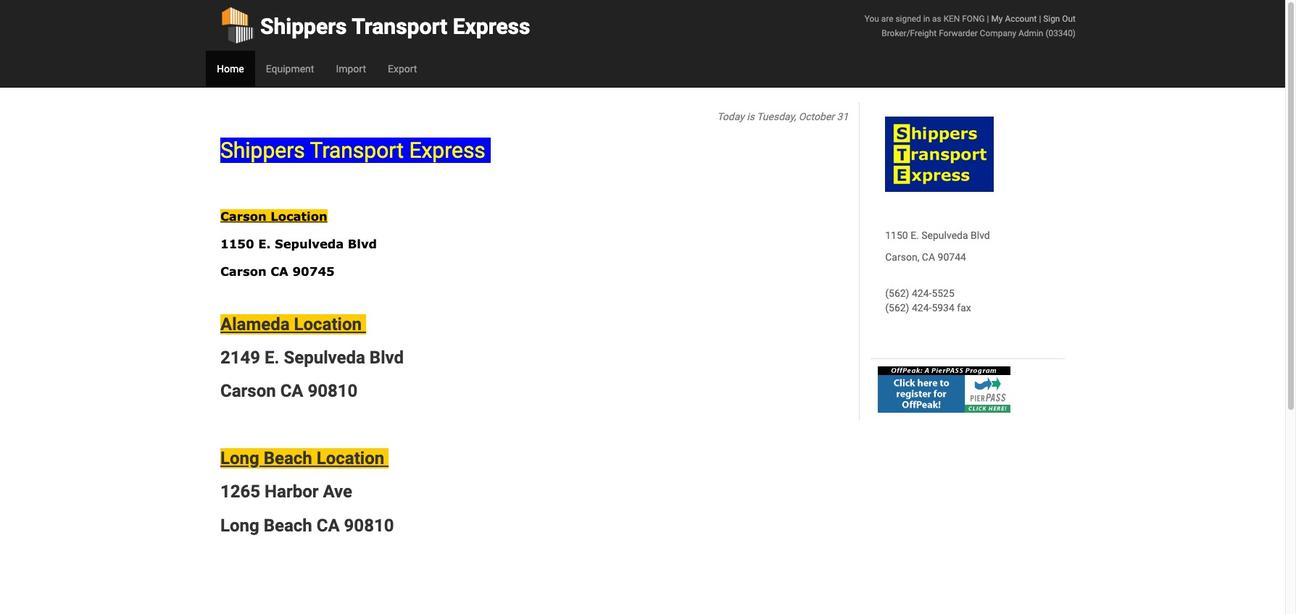Task type: vqa. For each thing, say whether or not it's contained in the screenshot.
You are signed in as KEN FONG | My Account | Sign Out Broker/Freight Forwarder Company Admin (03340)
yes



Task type: describe. For each thing, give the bounding box(es) containing it.
pierpass image
[[878, 367, 1011, 413]]

1 424- from the top
[[912, 288, 932, 300]]

equipment button
[[255, 51, 325, 87]]

e. up the 'carson, ca 90744'
[[911, 230, 919, 241]]

ca down the ave on the left
[[317, 516, 340, 537]]

long beach location
[[220, 449, 389, 469]]

long for long beach ca 90810
[[220, 516, 259, 537]]

fax
[[957, 302, 972, 314]]

is
[[747, 111, 755, 123]]

admin
[[1019, 28, 1044, 38]]

you
[[865, 14, 880, 24]]

1 | from the left
[[987, 14, 990, 24]]

equipment
[[266, 63, 314, 75]]

import
[[336, 63, 366, 75]]

sign
[[1044, 14, 1061, 24]]

0 horizontal spatial 1150 e. sepulveda blvd
[[220, 237, 377, 251]]

1265
[[220, 483, 260, 503]]

my account link
[[992, 14, 1037, 24]]

harbor
[[265, 483, 319, 503]]

as
[[933, 14, 942, 24]]

forwarder
[[939, 28, 978, 38]]

90745
[[293, 265, 335, 279]]

broker/freight
[[882, 28, 937, 38]]

location for alameda location
[[294, 314, 362, 335]]

0 vertical spatial 90810
[[308, 382, 358, 402]]

signed
[[896, 14, 922, 24]]

1 vertical spatial transport
[[310, 138, 404, 163]]

1 vertical spatial 90810
[[344, 516, 394, 537]]

carson, ca 90744
[[886, 252, 967, 263]]

ken
[[944, 14, 960, 24]]

today
[[717, 111, 745, 123]]

1 (562) from the top
[[886, 288, 910, 300]]

out
[[1063, 14, 1076, 24]]

long for long beach location
[[220, 449, 259, 469]]

carson for carson ca 90745
[[220, 265, 267, 279]]

5525
[[932, 288, 955, 300]]

1 vertical spatial express
[[409, 138, 486, 163]]

31
[[837, 111, 849, 123]]

account
[[1005, 14, 1037, 24]]

in
[[924, 14, 931, 24]]

alameda location
[[220, 314, 366, 335]]

today is tuesday, october 31
[[717, 111, 849, 123]]

1 vertical spatial shippers
[[220, 138, 305, 163]]

0 vertical spatial express
[[453, 14, 530, 39]]

ca for 90744
[[922, 252, 936, 263]]

you are signed in as ken fong | my account | sign out broker/freight forwarder company admin (03340)
[[865, 14, 1076, 38]]

october
[[799, 111, 835, 123]]

2 (562) from the top
[[886, 302, 910, 314]]

1265 harbor ave
[[220, 483, 352, 503]]

0 vertical spatial transport
[[352, 14, 448, 39]]

carson location
[[220, 210, 328, 224]]

home button
[[206, 51, 255, 87]]

1 horizontal spatial 1150 e. sepulveda blvd
[[886, 230, 990, 241]]

ave
[[323, 483, 352, 503]]

(562) 424-5525 (562) 424-5934 fax
[[886, 288, 972, 314]]

2149
[[220, 348, 260, 368]]

beach for ca
[[264, 516, 312, 537]]

ca for 90810
[[280, 382, 304, 402]]

(03340)
[[1046, 28, 1076, 38]]



Task type: locate. For each thing, give the bounding box(es) containing it.
0 vertical spatial shippers
[[260, 14, 347, 39]]

90810
[[308, 382, 358, 402], [344, 516, 394, 537]]

1 long from the top
[[220, 449, 259, 469]]

1150 e. sepulveda blvd up the 'carson, ca 90744'
[[886, 230, 990, 241]]

tuesday,
[[757, 111, 796, 123]]

e. down carson location
[[258, 237, 271, 251]]

424- down 5525
[[912, 302, 932, 314]]

| left sign
[[1039, 14, 1042, 24]]

shippers transport express link
[[220, 0, 530, 51]]

carson for carson location
[[220, 210, 267, 224]]

0 horizontal spatial |
[[987, 14, 990, 24]]

|
[[987, 14, 990, 24], [1039, 14, 1042, 24]]

long down the 1265
[[220, 516, 259, 537]]

(562) left 5934
[[886, 302, 910, 314]]

0 vertical spatial location
[[271, 210, 328, 224]]

3 carson from the top
[[220, 382, 276, 402]]

1 vertical spatial (562)
[[886, 302, 910, 314]]

ca
[[922, 252, 936, 263], [271, 265, 289, 279], [280, 382, 304, 402], [317, 516, 340, 537]]

location for carson location
[[271, 210, 328, 224]]

beach for location
[[264, 449, 312, 469]]

shippers up equipment popup button
[[260, 14, 347, 39]]

shippers
[[260, 14, 347, 39], [220, 138, 305, 163]]

2 424- from the top
[[912, 302, 932, 314]]

2 beach from the top
[[264, 516, 312, 537]]

home
[[217, 63, 244, 75]]

carson up carson ca 90745
[[220, 210, 267, 224]]

0 vertical spatial beach
[[264, 449, 312, 469]]

0 horizontal spatial 1150
[[220, 237, 254, 251]]

(562)
[[886, 288, 910, 300], [886, 302, 910, 314]]

1 vertical spatial location
[[294, 314, 362, 335]]

1 carson from the top
[[220, 210, 267, 224]]

fong
[[963, 14, 985, 24]]

5934
[[932, 302, 955, 314]]

beach down 1265 harbor ave at the left bottom of the page
[[264, 516, 312, 537]]

90744
[[938, 252, 967, 263]]

1150 down carson location
[[220, 237, 254, 251]]

ca left 90744 at right
[[922, 252, 936, 263]]

blvd
[[971, 230, 990, 241], [348, 237, 377, 251], [370, 348, 404, 368]]

location
[[271, 210, 328, 224], [294, 314, 362, 335], [317, 449, 385, 469]]

long
[[220, 449, 259, 469], [220, 516, 259, 537]]

424-
[[912, 288, 932, 300], [912, 302, 932, 314]]

1 vertical spatial beach
[[264, 516, 312, 537]]

shippers transport express
[[260, 14, 530, 39], [220, 138, 491, 163]]

shippers inside the shippers transport express link
[[260, 14, 347, 39]]

beach up 1265 harbor ave at the left bottom of the page
[[264, 449, 312, 469]]

1 vertical spatial 424-
[[912, 302, 932, 314]]

carson down 2149
[[220, 382, 276, 402]]

2149 e. sepulveda blvd
[[220, 348, 404, 368]]

my
[[992, 14, 1003, 24]]

beach
[[264, 449, 312, 469], [264, 516, 312, 537]]

1 vertical spatial long
[[220, 516, 259, 537]]

long beach ca 90810
[[220, 516, 394, 537]]

shippers up carson location
[[220, 138, 305, 163]]

1150
[[886, 230, 908, 241], [220, 237, 254, 251]]

sepulveda down alameda location
[[284, 348, 365, 368]]

carson ca 90745
[[220, 265, 335, 279]]

location up "90745"
[[271, 210, 328, 224]]

ca left "90745"
[[271, 265, 289, 279]]

1 beach from the top
[[264, 449, 312, 469]]

e. right 2149
[[265, 348, 280, 368]]

(562) down carson,
[[886, 288, 910, 300]]

transport
[[352, 14, 448, 39], [310, 138, 404, 163]]

long up the 1265
[[220, 449, 259, 469]]

location up the ave on the left
[[317, 449, 385, 469]]

0 vertical spatial carson
[[220, 210, 267, 224]]

carson up alameda
[[220, 265, 267, 279]]

export
[[388, 63, 417, 75]]

1 horizontal spatial 1150
[[886, 230, 908, 241]]

shippers transport express image
[[886, 117, 994, 192]]

ca down 2149 e. sepulveda blvd
[[280, 382, 304, 402]]

2 vertical spatial carson
[[220, 382, 276, 402]]

company
[[980, 28, 1017, 38]]

export button
[[377, 51, 428, 87]]

sepulveda up 90744 at right
[[922, 230, 969, 241]]

0 vertical spatial shippers transport express
[[260, 14, 530, 39]]

sign out link
[[1044, 14, 1076, 24]]

alameda
[[220, 314, 290, 335]]

2 | from the left
[[1039, 14, 1042, 24]]

location up 2149 e. sepulveda blvd
[[294, 314, 362, 335]]

1150 up carson,
[[886, 230, 908, 241]]

90810 down 2149 e. sepulveda blvd
[[308, 382, 358, 402]]

1150 e. sepulveda blvd
[[886, 230, 990, 241], [220, 237, 377, 251]]

2 long from the top
[[220, 516, 259, 537]]

1 horizontal spatial |
[[1039, 14, 1042, 24]]

| left my
[[987, 14, 990, 24]]

1 vertical spatial carson
[[220, 265, 267, 279]]

0 vertical spatial (562)
[[886, 288, 910, 300]]

1150 e. sepulveda blvd up "90745"
[[220, 237, 377, 251]]

ca for 90745
[[271, 265, 289, 279]]

carson for carson ca 90810
[[220, 382, 276, 402]]

2 carson from the top
[[220, 265, 267, 279]]

424- up 5934
[[912, 288, 932, 300]]

import button
[[325, 51, 377, 87]]

e.
[[911, 230, 919, 241], [258, 237, 271, 251], [265, 348, 280, 368]]

0 vertical spatial long
[[220, 449, 259, 469]]

are
[[882, 14, 894, 24]]

carson,
[[886, 252, 920, 263]]

express
[[453, 14, 530, 39], [409, 138, 486, 163]]

carson
[[220, 210, 267, 224], [220, 265, 267, 279], [220, 382, 276, 402]]

1 vertical spatial shippers transport express
[[220, 138, 491, 163]]

sepulveda
[[922, 230, 969, 241], [275, 237, 344, 251], [284, 348, 365, 368]]

90810 down the ave on the left
[[344, 516, 394, 537]]

0 vertical spatial 424-
[[912, 288, 932, 300]]

2 vertical spatial location
[[317, 449, 385, 469]]

carson ca 90810
[[220, 382, 358, 402]]

sepulveda up "90745"
[[275, 237, 344, 251]]



